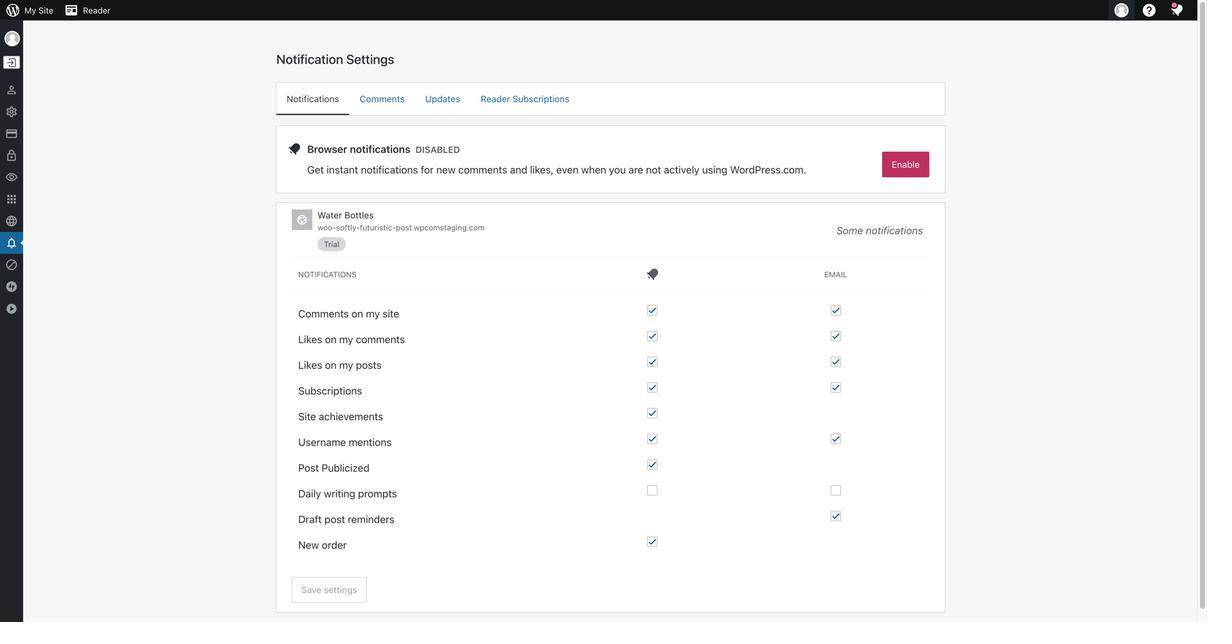 Task type: locate. For each thing, give the bounding box(es) containing it.
comments up likes on my comments at bottom
[[298, 308, 349, 320]]

mentions
[[349, 436, 392, 449]]

notification settings
[[276, 51, 394, 67]]

woo-
[[318, 223, 336, 232]]

1 vertical spatial comments
[[298, 308, 349, 320]]

person image
[[5, 84, 18, 96]]

browser
[[307, 143, 347, 155]]

post.wpcomstaging.com
[[396, 223, 485, 232]]

1 vertical spatial on
[[325, 333, 337, 346]]

order
[[322, 539, 347, 551]]

notifications right the some
[[866, 224, 923, 237]]

1 horizontal spatial subscriptions
[[513, 94, 570, 104]]

draft post reminders
[[298, 513, 395, 526]]

help image
[[1142, 3, 1157, 18]]

my down "comments on my site"
[[339, 333, 353, 346]]

0 vertical spatial my
[[366, 308, 380, 320]]

likes on my comments
[[298, 333, 405, 346]]

menu containing notifications
[[276, 83, 945, 115]]

1 likes from the top
[[298, 333, 322, 346]]

settings
[[324, 585, 357, 595]]

1 horizontal spatial comments
[[360, 94, 405, 104]]

notifications
[[350, 143, 411, 155], [361, 164, 418, 176], [866, 224, 923, 237], [298, 270, 357, 279]]

comments link
[[350, 83, 415, 114]]

daily
[[298, 488, 321, 500]]

0 vertical spatial site
[[38, 5, 53, 15]]

reader right my site
[[83, 5, 111, 15]]

save
[[302, 585, 322, 595]]

comments down site
[[356, 333, 405, 346]]

on for site
[[352, 308, 363, 320]]

comments left and at left top
[[458, 164, 508, 176]]

notifications image
[[5, 237, 18, 249]]

likes down likes on my comments at bottom
[[298, 359, 322, 371]]

site
[[38, 5, 53, 15], [298, 411, 316, 423]]

my
[[24, 5, 36, 15]]

username mentions
[[298, 436, 392, 449]]

site inside notification settings main content
[[298, 411, 316, 423]]

some
[[837, 224, 863, 237]]

0 vertical spatial likes
[[298, 333, 322, 346]]

0 vertical spatial comments
[[360, 94, 405, 104]]

reader subscriptions link
[[471, 83, 580, 114]]

1 vertical spatial my
[[339, 333, 353, 346]]

on
[[352, 308, 363, 320], [325, 333, 337, 346], [325, 359, 337, 371]]

not
[[646, 164, 661, 176]]

updates
[[425, 94, 460, 104]]

menu
[[276, 83, 945, 115]]

1 vertical spatial site
[[298, 411, 316, 423]]

even
[[557, 164, 579, 176]]

0 vertical spatial reader
[[83, 5, 111, 15]]

1 vertical spatial likes
[[298, 359, 322, 371]]

on down likes on my comments at bottom
[[325, 359, 337, 371]]

reader right updates
[[481, 94, 510, 104]]

on up likes on my posts at bottom
[[325, 333, 337, 346]]

site right my
[[38, 5, 53, 15]]

notifications down the browser notifications disabled at top left
[[361, 164, 418, 176]]

draft
[[298, 513, 322, 526]]

0 horizontal spatial comments
[[298, 308, 349, 320]]

save settings button
[[292, 577, 367, 603]]

2 likes from the top
[[298, 359, 322, 371]]

1 horizontal spatial reader
[[481, 94, 510, 104]]

likes up likes on my posts at bottom
[[298, 333, 322, 346]]

site up username
[[298, 411, 316, 423]]

bottles
[[345, 210, 374, 221]]

on up likes on my comments at bottom
[[352, 308, 363, 320]]

likes,
[[530, 164, 554, 176]]

for
[[421, 164, 434, 176]]

likes
[[298, 333, 322, 346], [298, 359, 322, 371]]

0 horizontal spatial site
[[38, 5, 53, 15]]

trial
[[324, 240, 339, 249]]

lock image
[[5, 149, 18, 162]]

water bottles woo-softly-futuristic-post.wpcomstaging.com
[[318, 210, 485, 232]]

0 vertical spatial comments
[[458, 164, 508, 176]]

posts
[[356, 359, 382, 371]]

notifications
[[287, 94, 339, 104]]

reader
[[83, 5, 111, 15], [481, 94, 510, 104]]

2 vertical spatial on
[[325, 359, 337, 371]]

reader for reader
[[83, 5, 111, 15]]

my for site
[[366, 308, 380, 320]]

notifications up instant
[[350, 143, 411, 155]]

publicized
[[322, 462, 370, 474]]

1 horizontal spatial site
[[298, 411, 316, 423]]

0 horizontal spatial subscriptions
[[298, 385, 362, 397]]

0 vertical spatial on
[[352, 308, 363, 320]]

comments
[[360, 94, 405, 104], [298, 308, 349, 320]]

you
[[609, 164, 626, 176]]

my
[[366, 308, 380, 320], [339, 333, 353, 346], [339, 359, 353, 371]]

my left the posts
[[339, 359, 353, 371]]

subscriptions
[[513, 94, 570, 104], [298, 385, 362, 397]]

0 vertical spatial subscriptions
[[513, 94, 570, 104]]

2 vertical spatial my
[[339, 359, 353, 371]]

comments on my site
[[298, 308, 399, 320]]

some notifications
[[837, 224, 923, 237]]

email
[[825, 270, 848, 279]]

None checkbox
[[648, 305, 658, 316], [831, 331, 841, 341], [648, 357, 658, 367], [831, 357, 841, 367], [648, 408, 658, 419], [831, 434, 841, 444], [648, 460, 658, 470], [648, 485, 658, 496], [831, 485, 841, 496], [831, 511, 841, 521], [648, 537, 658, 547], [648, 305, 658, 316], [831, 331, 841, 341], [648, 357, 658, 367], [831, 357, 841, 367], [648, 408, 658, 419], [831, 434, 841, 444], [648, 460, 658, 470], [648, 485, 658, 496], [831, 485, 841, 496], [831, 511, 841, 521], [648, 537, 658, 547]]

reminders
[[348, 513, 395, 526]]

site
[[383, 308, 399, 320]]

new order
[[298, 539, 347, 551]]

get
[[307, 164, 324, 176]]

my for posts
[[339, 359, 353, 371]]

comments
[[458, 164, 508, 176], [356, 333, 405, 346]]

visibility image
[[5, 171, 18, 184]]

actively
[[664, 164, 700, 176]]

1 vertical spatial subscriptions
[[298, 385, 362, 397]]

using
[[703, 164, 728, 176]]

my left site
[[366, 308, 380, 320]]

0 horizontal spatial comments
[[356, 333, 405, 346]]

1 vertical spatial reader
[[481, 94, 510, 104]]

None checkbox
[[831, 305, 841, 316], [648, 331, 658, 341], [648, 383, 658, 393], [831, 383, 841, 393], [648, 434, 658, 444], [831, 305, 841, 316], [648, 331, 658, 341], [648, 383, 658, 393], [831, 383, 841, 393], [648, 434, 658, 444]]

credit_card image
[[5, 127, 18, 140]]

new
[[437, 164, 456, 176]]

comments up the browser notifications disabled at top left
[[360, 94, 405, 104]]

reader inside menu
[[481, 94, 510, 104]]

updates link
[[415, 83, 471, 114]]

likes for likes on my comments
[[298, 333, 322, 346]]

0 horizontal spatial reader
[[83, 5, 111, 15]]

post
[[298, 462, 319, 474]]

username
[[298, 436, 346, 449]]

reader for reader subscriptions
[[481, 94, 510, 104]]



Task type: vqa. For each thing, say whether or not it's contained in the screenshot.
order
yes



Task type: describe. For each thing, give the bounding box(es) containing it.
my site link
[[0, 0, 59, 21]]

daily writing prompts
[[298, 488, 397, 500]]

likes for likes on my posts
[[298, 359, 322, 371]]

writing
[[324, 488, 356, 500]]

likes on my posts
[[298, 359, 382, 371]]

post
[[325, 513, 345, 526]]

block image
[[5, 258, 18, 271]]

log out of wordpress.com image
[[6, 57, 17, 68]]

disabled
[[416, 144, 460, 155]]

and
[[510, 164, 528, 176]]

enable button
[[883, 152, 930, 177]]

are
[[629, 164, 644, 176]]

enable
[[892, 159, 920, 170]]

browser notifications disabled
[[307, 143, 460, 155]]

prompts
[[358, 488, 397, 500]]

1 vertical spatial comments
[[356, 333, 405, 346]]

new
[[298, 539, 319, 551]]

when
[[582, 164, 607, 176]]

post publicized
[[298, 462, 370, 474]]

noah lott image
[[5, 31, 20, 46]]

get instant notifications for new comments and likes, even when you are not actively using wordpress.com.
[[307, 164, 807, 176]]

water
[[318, 210, 342, 221]]

on for comments
[[325, 333, 337, 346]]

my site
[[24, 5, 53, 15]]

site achievements
[[298, 411, 383, 423]]

manage your notifications image
[[1170, 3, 1185, 18]]

softly-
[[336, 223, 360, 232]]

my for comments
[[339, 333, 353, 346]]

instant
[[327, 164, 358, 176]]

save settings
[[302, 585, 357, 595]]

on for posts
[[325, 359, 337, 371]]

comments for comments on my site
[[298, 308, 349, 320]]

notifications down trial
[[298, 270, 357, 279]]

reader subscriptions
[[481, 94, 570, 104]]

language image
[[5, 215, 18, 228]]

1 horizontal spatial comments
[[458, 164, 508, 176]]

reader link
[[59, 0, 116, 21]]

achievements
[[319, 411, 383, 423]]

comments for comments
[[360, 94, 405, 104]]

notification settings main content
[[276, 51, 945, 613]]

apps image
[[5, 193, 18, 206]]

my profile image
[[1115, 3, 1129, 17]]

notifications link
[[276, 83, 350, 114]]

wordpress.com.
[[730, 164, 807, 176]]

futuristic-
[[360, 223, 396, 232]]

settings image
[[5, 105, 18, 118]]



